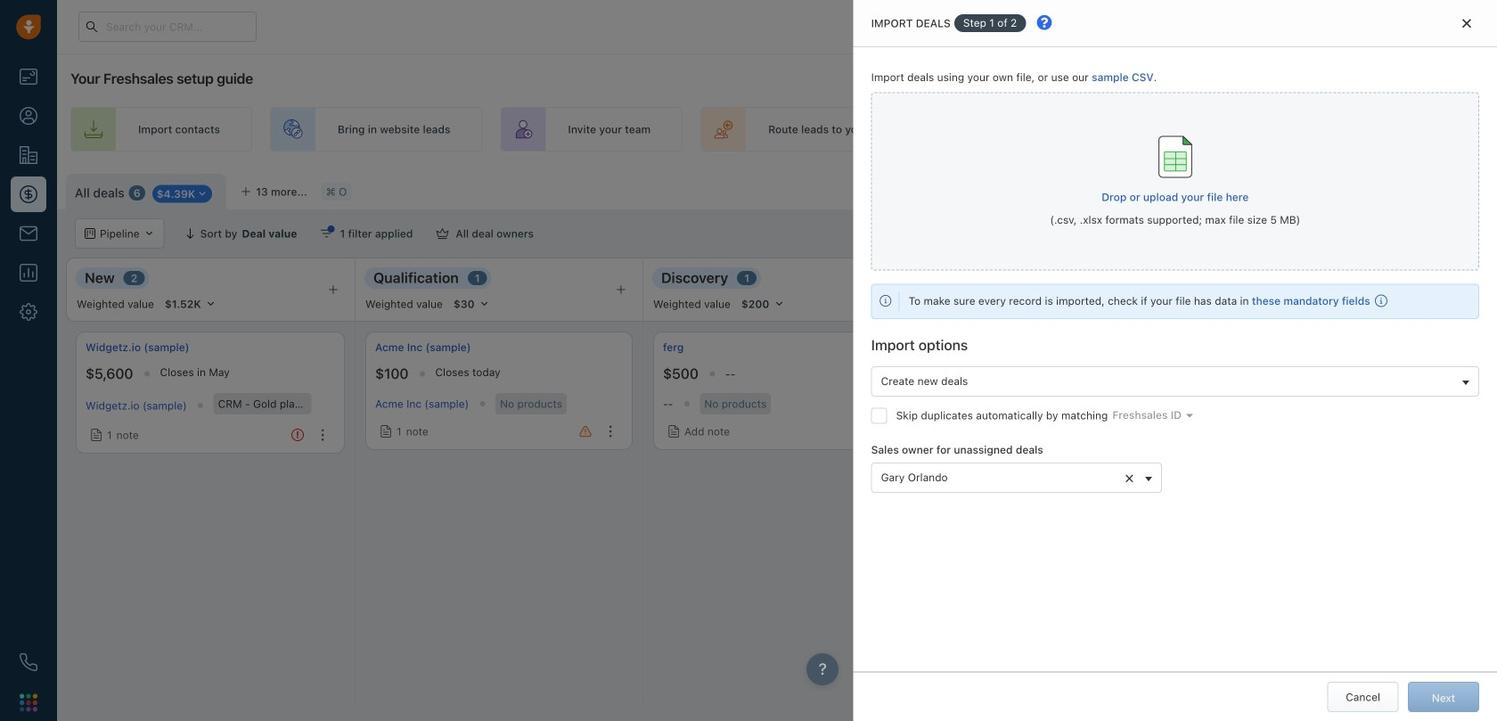 Task type: locate. For each thing, give the bounding box(es) containing it.
container_wx8msf4aqz5i3rn1 image
[[380, 425, 392, 438], [90, 429, 103, 441]]

Search your CRM... text field
[[78, 12, 257, 42]]

1 horizontal spatial container_wx8msf4aqz5i3rn1 image
[[380, 425, 392, 438]]

phone element
[[11, 645, 46, 680]]

dialog
[[854, 0, 1498, 721]]

container_wx8msf4aqz5i3rn1 image
[[1196, 183, 1209, 195], [320, 227, 333, 240], [436, 227, 449, 240], [668, 425, 680, 438]]

freshworks switcher image
[[20, 694, 37, 712]]



Task type: vqa. For each thing, say whether or not it's contained in the screenshot.
"Phone" element
yes



Task type: describe. For each thing, give the bounding box(es) containing it.
phone image
[[20, 654, 37, 671]]

0 horizontal spatial container_wx8msf4aqz5i3rn1 image
[[90, 429, 103, 441]]

close image
[[1463, 18, 1472, 29]]

Search field
[[1402, 218, 1491, 249]]



